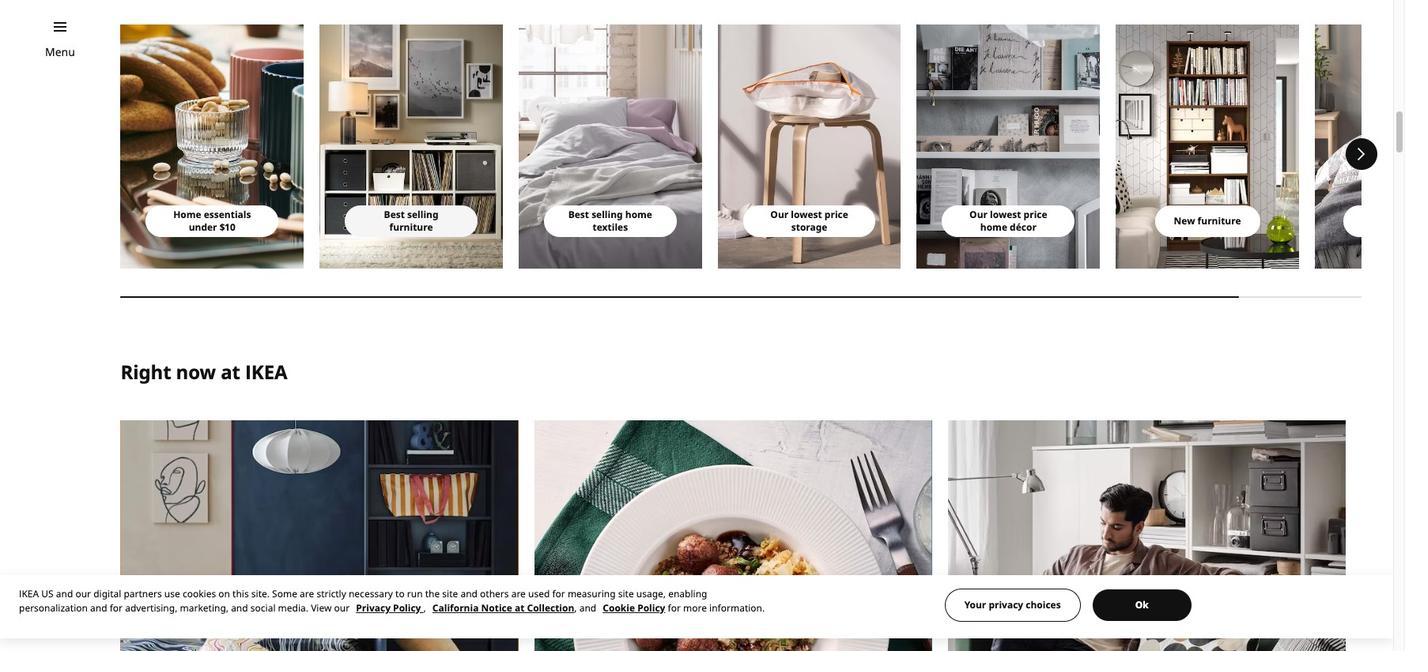 Task type: describe. For each thing, give the bounding box(es) containing it.
partners
[[124, 588, 162, 601]]

textiles
[[593, 220, 628, 234]]

privacy
[[356, 602, 391, 615]]

ok
[[1135, 599, 1149, 612]]

room setting image
[[121, 421, 518, 652]]

our lowest price storage
[[770, 208, 848, 234]]

right
[[121, 359, 171, 385]]

used
[[528, 588, 550, 601]]

home decore image
[[121, 24, 304, 268]]

best for best selling home textiles
[[568, 208, 589, 221]]

your
[[964, 599, 986, 612]]

measuring
[[568, 588, 616, 601]]

our lowest price storage list item
[[718, 24, 901, 268]]

new furniture list item
[[1116, 24, 1299, 268]]

under
[[189, 220, 217, 234]]

ikea us and our digital partners use cookies on this site. some are strictly necessary to run the site and others are used for measuring site usage, enabling personalization and for advertising, marketing, and social media. view our
[[19, 588, 707, 615]]

furniture inside 'button'
[[1198, 214, 1241, 227]]

wall decore image
[[917, 24, 1100, 268]]

shelving image for furniture
[[1116, 24, 1299, 268]]

1 , from the left
[[423, 602, 426, 615]]

home essentials under $10
[[173, 208, 251, 234]]

shelving image for selling
[[320, 24, 503, 268]]

the
[[425, 588, 440, 601]]

run
[[407, 588, 423, 601]]

storage
[[791, 220, 828, 234]]

0 horizontal spatial for
[[110, 602, 123, 615]]

1 vertical spatial at
[[515, 602, 525, 615]]

california
[[432, 602, 479, 615]]

2 policy from the left
[[637, 602, 665, 615]]

site.
[[251, 588, 270, 601]]

advertising,
[[125, 602, 177, 615]]

your privacy choices
[[964, 599, 1061, 612]]

décor
[[1010, 220, 1037, 234]]

1 horizontal spatial for
[[552, 588, 565, 601]]

best selling home textiles
[[568, 208, 652, 234]]

personalization
[[19, 602, 88, 615]]

home essentials under $10 list item
[[121, 24, 304, 268]]

new furniture button
[[1155, 205, 1260, 237]]

cookie
[[603, 602, 635, 615]]

new
[[1174, 214, 1195, 227]]

home inside our lowest price home décor
[[980, 220, 1007, 234]]

usage,
[[636, 588, 666, 601]]

best selling furniture button
[[345, 205, 478, 237]]

selling for furniture
[[407, 208, 439, 221]]

our for home
[[970, 208, 988, 221]]

1 horizontal spatial ikea
[[245, 359, 287, 385]]

price for our lowest price home décor
[[1024, 208, 1047, 221]]

menu
[[45, 44, 75, 59]]

best selling home textiles button
[[544, 205, 677, 237]]

this
[[233, 588, 249, 601]]

home textiles image
[[519, 24, 702, 268]]

to
[[395, 588, 405, 601]]

1 vertical spatial our
[[334, 602, 350, 615]]

package of plant balls image
[[534, 421, 932, 652]]

2 site from the left
[[618, 588, 634, 601]]

social
[[251, 602, 276, 615]]

price for our lowest price storage
[[825, 208, 848, 221]]

0 vertical spatial our
[[75, 588, 91, 601]]

essentials
[[204, 208, 251, 221]]

use
[[164, 588, 180, 601]]



Task type: vqa. For each thing, say whether or not it's contained in the screenshot.
Best selling furniture Best
yes



Task type: locate. For each thing, give the bounding box(es) containing it.
new furniture
[[1174, 214, 1241, 227]]

best inside the "best selling home textiles"
[[568, 208, 589, 221]]

furniture inside best selling furniture
[[390, 220, 433, 234]]

our inside our lowest price home décor
[[970, 208, 988, 221]]

our left the 'décor'
[[970, 208, 988, 221]]

marketing,
[[180, 602, 229, 615]]

at
[[221, 359, 240, 385], [515, 602, 525, 615]]

and up california
[[461, 588, 478, 601]]

collection
[[527, 602, 574, 615]]

0 vertical spatial ikea
[[245, 359, 287, 385]]

and down digital
[[90, 602, 107, 615]]

cookies
[[183, 588, 216, 601]]

and right us
[[56, 588, 73, 601]]

choices
[[1026, 599, 1061, 612]]

1 horizontal spatial price
[[1024, 208, 1047, 221]]

0 horizontal spatial ikea
[[19, 588, 39, 601]]

home inside the "best selling home textiles"
[[625, 208, 652, 221]]

on
[[218, 588, 230, 601]]

media.
[[278, 602, 308, 615]]

our
[[770, 208, 789, 221], [970, 208, 988, 221]]

strictly
[[317, 588, 346, 601]]

shelving image
[[320, 24, 503, 268], [1116, 24, 1299, 268]]

best selling home textiles list item
[[519, 24, 702, 268]]

ok button
[[1093, 590, 1192, 622]]

best inside best selling furniture
[[384, 208, 405, 221]]

0 horizontal spatial home
[[625, 208, 652, 221]]

selling
[[407, 208, 439, 221], [592, 208, 623, 221]]

,
[[423, 602, 426, 615], [574, 602, 577, 615]]

best
[[384, 208, 405, 221], [568, 208, 589, 221]]

for
[[552, 588, 565, 601], [110, 602, 123, 615], [668, 602, 681, 615]]

our lowest price home décor
[[970, 208, 1047, 234]]

our lowest price storage button
[[743, 205, 876, 237]]

ikea inside the ikea us and our digital partners use cookies on this site. some are strictly necessary to run the site and others are used for measuring site usage, enabling personalization and for advertising, marketing, and social media. view our
[[19, 588, 39, 601]]

lowest inside our lowest price storage
[[791, 208, 822, 221]]

1 vertical spatial ikea
[[19, 588, 39, 601]]

your privacy choices button
[[945, 589, 1081, 622]]

home
[[173, 208, 201, 221]]

1 shelving image from the left
[[320, 24, 503, 268]]

selling for home
[[592, 208, 623, 221]]

and
[[56, 588, 73, 601], [461, 588, 478, 601], [90, 602, 107, 615], [231, 602, 248, 615], [579, 602, 596, 615]]

2 lowest from the left
[[990, 208, 1021, 221]]

information.
[[709, 602, 765, 615]]

1 best from the left
[[384, 208, 405, 221]]

1 horizontal spatial shelving image
[[1116, 24, 1299, 268]]

site up cookie
[[618, 588, 634, 601]]

1 horizontal spatial lowest
[[990, 208, 1021, 221]]

our for storage
[[770, 208, 789, 221]]

us
[[41, 588, 54, 601]]

, down the measuring
[[574, 602, 577, 615]]

home essentials under $10 button
[[146, 205, 279, 237]]

necessary
[[349, 588, 393, 601]]

policy down usage, in the left of the page
[[637, 602, 665, 615]]

ikea
[[245, 359, 287, 385], [19, 588, 39, 601]]

are
[[300, 588, 314, 601], [511, 588, 526, 601]]

some
[[272, 588, 297, 601]]

our left storage
[[770, 208, 789, 221]]

1 price from the left
[[825, 208, 848, 221]]

selling inside the "best selling home textiles"
[[592, 208, 623, 221]]

selling inside best selling furniture
[[407, 208, 439, 221]]

2 are from the left
[[511, 588, 526, 601]]

2 shelving image from the left
[[1116, 24, 1299, 268]]

ikea right now
[[245, 359, 287, 385]]

menu button
[[45, 43, 75, 61]]

site
[[442, 588, 458, 601], [618, 588, 634, 601]]

privacy
[[989, 599, 1023, 612]]

, down the
[[423, 602, 426, 615]]

1 horizontal spatial are
[[511, 588, 526, 601]]

are up "media."
[[300, 588, 314, 601]]

our
[[75, 588, 91, 601], [334, 602, 350, 615]]

price
[[825, 208, 848, 221], [1024, 208, 1047, 221]]

1 lowest from the left
[[791, 208, 822, 221]]

0 horizontal spatial our
[[75, 588, 91, 601]]

1 horizontal spatial our
[[334, 602, 350, 615]]

1 are from the left
[[300, 588, 314, 601]]

price inside our lowest price storage
[[825, 208, 848, 221]]

lowest inside our lowest price home décor
[[990, 208, 1021, 221]]

2 price from the left
[[1024, 208, 1047, 221]]

enabling
[[668, 588, 707, 601]]

2 best from the left
[[568, 208, 589, 221]]

lowest for home
[[990, 208, 1021, 221]]

for down digital
[[110, 602, 123, 615]]

our lowest price home décor list item
[[917, 24, 1100, 268]]

for down enabling
[[668, 602, 681, 615]]

our inside our lowest price storage
[[770, 208, 789, 221]]

1 horizontal spatial policy
[[637, 602, 665, 615]]

0 vertical spatial at
[[221, 359, 240, 385]]

and down the measuring
[[579, 602, 596, 615]]

home
[[625, 208, 652, 221], [980, 220, 1007, 234]]

california notice at collection link
[[432, 602, 574, 615]]

policy
[[393, 602, 421, 615], [637, 602, 665, 615]]

2 horizontal spatial for
[[668, 602, 681, 615]]

0 horizontal spatial ,
[[423, 602, 426, 615]]

0 horizontal spatial policy
[[393, 602, 421, 615]]

0 horizontal spatial site
[[442, 588, 458, 601]]

0 horizontal spatial our
[[770, 208, 789, 221]]

2 selling from the left
[[592, 208, 623, 221]]

0 horizontal spatial shelving image
[[320, 24, 503, 268]]

1 selling from the left
[[407, 208, 439, 221]]

now
[[176, 359, 216, 385]]

right now at ikea
[[121, 359, 287, 385]]

privacy policy , california notice at collection , and cookie policy for more information.
[[356, 602, 765, 615]]

1 horizontal spatial site
[[618, 588, 634, 601]]

furniture
[[1198, 214, 1241, 227], [390, 220, 433, 234]]

0 horizontal spatial at
[[221, 359, 240, 385]]

price inside our lowest price home décor
[[1024, 208, 1047, 221]]

view
[[311, 602, 332, 615]]

digital
[[93, 588, 121, 601]]

notice
[[481, 602, 512, 615]]

1 horizontal spatial furniture
[[1198, 214, 1241, 227]]

and down this
[[231, 602, 248, 615]]

others
[[480, 588, 509, 601]]

bedding image
[[1315, 24, 1405, 268]]

0 horizontal spatial are
[[300, 588, 314, 601]]

policy down to
[[393, 602, 421, 615]]

1 horizontal spatial ,
[[574, 602, 577, 615]]

our left digital
[[75, 588, 91, 601]]

site up california
[[442, 588, 458, 601]]

0 horizontal spatial lowest
[[791, 208, 822, 221]]

1 site from the left
[[442, 588, 458, 601]]

0 horizontal spatial best
[[384, 208, 405, 221]]

1 horizontal spatial at
[[515, 602, 525, 615]]

1 policy from the left
[[393, 602, 421, 615]]

for up privacy policy , california notice at collection , and cookie policy for more information.
[[552, 588, 565, 601]]

2 , from the left
[[574, 602, 577, 615]]

0 horizontal spatial price
[[825, 208, 848, 221]]

cookie policy link
[[603, 602, 665, 615]]

$10
[[220, 220, 236, 234]]

ikea left us
[[19, 588, 39, 601]]

lowest
[[791, 208, 822, 221], [990, 208, 1021, 221]]

at right notice
[[515, 602, 525, 615]]

privacy policy link
[[356, 602, 423, 615]]

0 horizontal spatial selling
[[407, 208, 439, 221]]

our down strictly
[[334, 602, 350, 615]]

lowest for storage
[[791, 208, 822, 221]]

scrollbar
[[121, 287, 1362, 306]]

0 horizontal spatial furniture
[[390, 220, 433, 234]]

1 horizontal spatial our
[[970, 208, 988, 221]]

1 horizontal spatial selling
[[592, 208, 623, 221]]

at right now
[[221, 359, 240, 385]]

2 our from the left
[[970, 208, 988, 221]]

list item
[[1315, 24, 1405, 268]]

1 horizontal spatial home
[[980, 220, 1007, 234]]

storage image
[[718, 24, 901, 268]]

are left 'used'
[[511, 588, 526, 601]]

our lowest price home décor button
[[942, 205, 1075, 237]]

best for best selling furniture
[[384, 208, 405, 221]]

afterpay page image
[[948, 421, 1346, 652]]

1 our from the left
[[770, 208, 789, 221]]

best selling furniture list item
[[320, 24, 503, 268]]

1 horizontal spatial best
[[568, 208, 589, 221]]

more
[[683, 602, 707, 615]]

best selling furniture
[[384, 208, 439, 234]]



